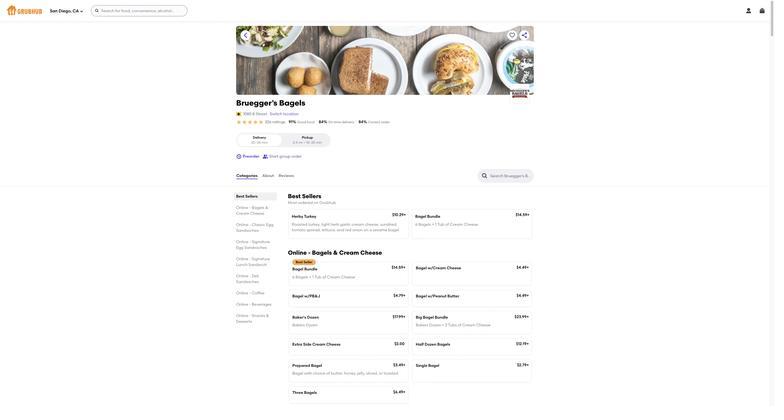 Task type: locate. For each thing, give the bounding box(es) containing it.
1 vertical spatial $4.49 +
[[517, 293, 529, 298]]

svg image inside preorder button
[[236, 154, 242, 159]]

- left coffee
[[249, 291, 251, 296]]

0 vertical spatial bagel bundle
[[416, 214, 441, 219]]

0 horizontal spatial $14.59
[[392, 265, 404, 270]]

sandwiches inside online - classic egg sandwiches
[[236, 228, 259, 233]]

single bagel
[[416, 364, 440, 368]]

0 vertical spatial $4.49
[[517, 265, 527, 270]]

sellers up online - bagels & cream cheese tab
[[246, 194, 258, 199]]

2 signature from the top
[[252, 257, 270, 262]]

egg right classic
[[266, 223, 274, 227]]

$4.49 for bagel w/cream cheese
[[517, 265, 527, 270]]

online for online - snacks & desserts tab
[[236, 314, 249, 318]]

2 vertical spatial &
[[266, 314, 269, 318]]

signature inside 'online - signature egg sandwiches'
[[252, 240, 270, 244]]

signature inside online - signature lunch sandwich
[[252, 257, 270, 262]]

1 84 from the left
[[319, 120, 324, 124]]

sandwiches down classic
[[236, 228, 259, 233]]

Search for food, convenience, alcohol... search field
[[91, 5, 188, 16]]

w/peanut
[[428, 294, 447, 299]]

0 vertical spatial egg
[[266, 223, 274, 227]]

0 horizontal spatial min
[[262, 141, 268, 144]]

$4.49 + for bagel w/peanut butter
[[517, 293, 529, 298]]

& for online - snacks & desserts tab
[[266, 314, 269, 318]]

dozen for half dozen bagels
[[425, 342, 437, 347]]

online - signature lunch sandwich
[[236, 257, 270, 267]]

dozen for baker's dozen
[[308, 315, 319, 320]]

sellers inside best sellers most ordered on grubhub
[[302, 193, 322, 200]]

sandwiches down deli
[[236, 280, 259, 284]]

online down the "online - deli sandwiches" at the left bottom of the page
[[236, 291, 249, 296]]

search icon image
[[482, 173, 489, 179]]

baker's
[[293, 315, 307, 320]]

1 horizontal spatial bakers
[[416, 323, 429, 328]]

2
[[446, 323, 448, 328]]

bakers dozen + 2 tubs of cream cheese
[[416, 323, 491, 328]]

1 vertical spatial $14.59 +
[[392, 265, 406, 270]]

online up lunch
[[236, 257, 249, 262]]

1 horizontal spatial egg
[[266, 223, 274, 227]]

1 vertical spatial bagel bundle
[[293, 267, 318, 272]]

online inside online - snacks & desserts
[[236, 314, 249, 318]]

1 vertical spatial 6
[[293, 275, 295, 280]]

$23.99
[[515, 315, 527, 319]]

sellers inside tab
[[246, 194, 258, 199]]

categories button
[[236, 166, 258, 186]]

online inside 'online - signature egg sandwiches'
[[236, 240, 249, 244]]

0 horizontal spatial 1
[[313, 275, 314, 280]]

online down online - classic egg sandwiches at the left bottom of page
[[236, 240, 249, 244]]

online left classic
[[236, 223, 249, 227]]

deli
[[252, 274, 259, 279]]

on left a at the left bottom
[[364, 228, 369, 233]]

sandwiches inside 'online - signature egg sandwiches'
[[245, 246, 267, 250]]

bruegger's
[[236, 98, 278, 108]]

egg up lunch
[[236, 246, 244, 250]]

1 horizontal spatial online - bagels & cream cheese
[[288, 249, 382, 256]]

1 vertical spatial 6 bagels + 1 tub of cream cheese
[[293, 275, 356, 280]]

1 horizontal spatial $14.59 +
[[516, 213, 530, 217]]

2 84 from the left
[[359, 120, 364, 124]]

butter,
[[331, 371, 344, 376]]

$2.00
[[395, 342, 405, 346]]

svg image
[[760, 7, 766, 14], [95, 9, 99, 13], [80, 10, 83, 13], [236, 154, 242, 159]]

0 horizontal spatial 6 bagels + 1 tub of cream cheese
[[293, 275, 356, 280]]

red
[[345, 228, 352, 233]]

sellers
[[302, 193, 322, 200], [246, 194, 258, 199]]

-
[[249, 206, 251, 210], [249, 223, 251, 227], [249, 240, 251, 244], [308, 249, 311, 256], [249, 257, 251, 262], [249, 274, 251, 279], [249, 291, 251, 296], [249, 302, 251, 307], [249, 314, 251, 318]]

1 vertical spatial signature
[[252, 257, 270, 262]]

light
[[322, 222, 330, 227]]

min down delivery
[[262, 141, 268, 144]]

dozen for bakers dozen + 2 tubs of cream cheese
[[430, 323, 441, 328]]

star icon image
[[236, 119, 242, 125], [242, 119, 247, 125], [247, 119, 253, 125], [253, 119, 258, 125], [258, 119, 264, 125]]

save this restaurant image
[[510, 32, 516, 39]]

order right group
[[292, 154, 302, 159]]

0 horizontal spatial bakers
[[293, 323, 305, 328]]

prepared
[[293, 364, 310, 368]]

online - beverages
[[236, 302, 272, 307]]

& down best sellers tab
[[266, 206, 269, 210]]

online inside online - classic egg sandwiches
[[236, 223, 249, 227]]

$2.79
[[518, 363, 527, 368]]

order
[[382, 120, 390, 124], [292, 154, 302, 159]]

- inside online - classic egg sandwiches
[[249, 223, 251, 227]]

0 horizontal spatial $14.59 +
[[392, 265, 406, 270]]

$14.59 +
[[516, 213, 530, 217], [392, 265, 406, 270]]

delivery
[[342, 120, 355, 124]]

1 vertical spatial order
[[292, 154, 302, 159]]

sliced,
[[367, 371, 378, 376]]

- inside 'online - signature egg sandwiches'
[[249, 240, 251, 244]]

bagel left w/peanut
[[416, 294, 427, 299]]

best for best sellers
[[236, 194, 245, 199]]

& inside online - snacks & desserts
[[266, 314, 269, 318]]

$14.59
[[516, 213, 528, 217], [392, 265, 404, 270]]

order right correct
[[382, 120, 390, 124]]

0 vertical spatial online - bagels & cream cheese
[[236, 206, 269, 216]]

1 min from the left
[[262, 141, 268, 144]]

1 horizontal spatial on
[[364, 228, 369, 233]]

dozen
[[308, 315, 319, 320], [306, 323, 318, 328], [430, 323, 441, 328], [425, 342, 437, 347]]

0 vertical spatial tub
[[438, 222, 445, 227]]

1 horizontal spatial tub
[[438, 222, 445, 227]]

1 horizontal spatial 6
[[416, 222, 418, 227]]

0 vertical spatial sandwiches
[[236, 228, 259, 233]]

3 star icon image from the left
[[247, 119, 253, 125]]

1 vertical spatial &
[[334, 249, 338, 256]]

0 vertical spatial $14.59 +
[[516, 213, 530, 217]]

min right 10–20
[[316, 141, 322, 144]]

bagel
[[416, 214, 427, 219], [416, 266, 427, 271], [293, 267, 304, 272], [293, 294, 304, 299], [416, 294, 427, 299], [423, 315, 434, 320], [311, 364, 322, 368], [429, 364, 440, 368], [293, 371, 303, 376]]

$12.19
[[517, 342, 527, 346]]

84 for correct order
[[359, 120, 364, 124]]

0 horizontal spatial egg
[[236, 246, 244, 250]]

2 $4.49 + from the top
[[517, 293, 529, 298]]

- inside online - snacks & desserts
[[249, 314, 251, 318]]

6
[[416, 222, 418, 227], [293, 275, 295, 280]]

+
[[404, 213, 406, 217], [528, 213, 530, 217], [432, 222, 435, 227], [404, 265, 406, 270], [527, 265, 529, 270], [309, 275, 312, 280], [404, 293, 406, 298], [527, 293, 529, 298], [404, 315, 406, 319], [527, 315, 529, 319], [442, 323, 445, 328], [527, 342, 529, 346], [404, 363, 406, 368], [527, 363, 529, 368], [404, 390, 406, 395]]

best left the seller
[[296, 260, 303, 264]]

online for 'online - deli sandwiches' tab
[[236, 274, 249, 279]]

dozen up bakers dozen on the bottom
[[308, 315, 319, 320]]

ratings
[[273, 120, 286, 124]]

bagels
[[279, 98, 306, 108], [252, 206, 265, 210], [419, 222, 432, 227], [312, 249, 332, 256], [296, 275, 308, 280], [438, 342, 451, 347], [304, 391, 317, 395]]

1 vertical spatial on
[[364, 228, 369, 233]]

1 horizontal spatial 6 bagels + 1 tub of cream cheese
[[416, 222, 479, 227]]

online for the online - beverages tab
[[236, 302, 249, 307]]

1 horizontal spatial bagel bundle
[[416, 214, 441, 219]]

0 vertical spatial order
[[382, 120, 390, 124]]

sellers up ordered
[[302, 193, 322, 200]]

0 horizontal spatial bagel bundle
[[293, 267, 318, 272]]

$4.49
[[517, 265, 527, 270], [517, 293, 527, 298]]

0 vertical spatial &
[[266, 206, 269, 210]]

min
[[262, 141, 268, 144], [316, 141, 322, 144]]

online down online - coffee at the left bottom of the page
[[236, 302, 249, 307]]

- for 'online - signature egg sandwiches' tab
[[249, 240, 251, 244]]

1 horizontal spatial 1
[[436, 222, 437, 227]]

1 horizontal spatial min
[[316, 141, 322, 144]]

roasted turkey, light herb garlic cream cheese, sundried tomato spread, lettuce, and red onion on a sesame bagel
[[292, 222, 399, 233]]

online inside online - coffee tab
[[236, 291, 249, 296]]

- for 'online - signature lunch sandwich' tab
[[249, 257, 251, 262]]

best sellers most ordered on grubhub
[[288, 193, 337, 205]]

best up online - bagels & cream cheese tab
[[236, 194, 245, 199]]

91
[[289, 120, 293, 124]]

tub
[[438, 222, 445, 227], [315, 275, 322, 280]]

diego,
[[59, 8, 72, 13]]

online inside online - signature lunch sandwich
[[236, 257, 249, 262]]

0 horizontal spatial order
[[292, 154, 302, 159]]

on
[[314, 201, 319, 205], [364, 228, 369, 233]]

bagel w/pb&j
[[293, 294, 320, 299]]

online inside online - bagels & cream cheese tab
[[236, 206, 249, 210]]

w/pb&j
[[305, 294, 320, 299]]

0 horizontal spatial 84
[[319, 120, 324, 124]]

0 horizontal spatial on
[[314, 201, 319, 205]]

1 signature from the top
[[252, 240, 270, 244]]

start
[[270, 154, 279, 159]]

1 star icon image from the left
[[236, 119, 242, 125]]

online down lunch
[[236, 274, 249, 279]]

326
[[265, 120, 272, 124]]

switch
[[270, 112, 283, 116]]

best
[[288, 193, 301, 200], [236, 194, 245, 199], [296, 260, 303, 264]]

on inside roasted turkey, light herb garlic cream cheese, sundried tomato spread, lettuce, and red onion on a sesame bagel
[[364, 228, 369, 233]]

& inside online - bagels & cream cheese tab
[[266, 206, 269, 210]]

1 bakers from the left
[[293, 323, 305, 328]]

- inside online - signature lunch sandwich
[[249, 257, 251, 262]]

dozen for bakers dozen
[[306, 323, 318, 328]]

dozen down 'big bagel bundle'
[[430, 323, 441, 328]]

sandwiches for signature
[[245, 246, 267, 250]]

online up desserts
[[236, 314, 249, 318]]

- down online - coffee at the left bottom of the page
[[249, 302, 251, 307]]

signature up sandwich at the left bottom
[[252, 257, 270, 262]]

on right ordered
[[314, 201, 319, 205]]

share icon image
[[522, 32, 528, 39]]

bakers down big on the right of page
[[416, 323, 429, 328]]

- left deli
[[249, 274, 251, 279]]

a
[[370, 228, 372, 233]]

online for online - bagels & cream cheese tab
[[236, 206, 249, 210]]

- up sandwich at the left bottom
[[249, 257, 251, 262]]

1 horizontal spatial sellers
[[302, 193, 322, 200]]

1 vertical spatial sandwiches
[[245, 246, 267, 250]]

sandwiches up 'online - signature lunch sandwich' tab
[[245, 246, 267, 250]]

street
[[256, 112, 267, 116]]

$3.49 +
[[394, 363, 406, 368]]

best inside tab
[[236, 194, 245, 199]]

- down online - classic egg sandwiches at the left bottom of page
[[249, 240, 251, 244]]

online for 'online - signature lunch sandwich' tab
[[236, 257, 249, 262]]

1 horizontal spatial 84
[[359, 120, 364, 124]]

1 $4.49 from the top
[[517, 265, 527, 270]]

or
[[379, 371, 383, 376]]

- down best sellers
[[249, 206, 251, 210]]

online
[[236, 206, 249, 210], [236, 223, 249, 227], [236, 240, 249, 244], [288, 249, 307, 256], [236, 257, 249, 262], [236, 274, 249, 279], [236, 291, 249, 296], [236, 302, 249, 307], [236, 314, 249, 318]]

about
[[263, 173, 274, 178]]

2 vertical spatial sandwiches
[[236, 280, 259, 284]]

& right snacks
[[266, 314, 269, 318]]

time
[[334, 120, 341, 124]]

online up the best seller
[[288, 249, 307, 256]]

0 vertical spatial signature
[[252, 240, 270, 244]]

& for online - bagels & cream cheese tab
[[266, 206, 269, 210]]

1080
[[243, 112, 252, 116]]

2 vertical spatial bundle
[[435, 315, 448, 320]]

bruegger's bagels logo image
[[511, 88, 530, 99]]

lettuce,
[[322, 228, 336, 233]]

extra side cream cheese
[[293, 342, 341, 347]]

bakers down baker's
[[293, 323, 305, 328]]

option group
[[236, 133, 331, 147]]

sellers for best sellers most ordered on grubhub
[[302, 193, 322, 200]]

bagel right $10.29 +
[[416, 214, 427, 219]]

0 horizontal spatial tub
[[315, 275, 322, 280]]

signature for sandwich
[[252, 257, 270, 262]]

egg inside online - classic egg sandwiches
[[266, 223, 274, 227]]

$10.29 +
[[393, 213, 406, 217]]

bagel up choice
[[311, 364, 322, 368]]

best up most
[[288, 193, 301, 200]]

dozen down baker's dozen
[[306, 323, 318, 328]]

0 horizontal spatial 6
[[293, 275, 295, 280]]

signature down online - classic egg sandwiches tab
[[252, 240, 270, 244]]

egg
[[266, 223, 274, 227], [236, 246, 244, 250]]

online inside the "online - deli sandwiches"
[[236, 274, 249, 279]]

bagel down prepared
[[293, 371, 303, 376]]

- left classic
[[249, 223, 251, 227]]

4 star icon image from the left
[[253, 119, 258, 125]]

online - bagels & cream cheese down best sellers tab
[[236, 206, 269, 216]]

caret left icon image
[[242, 32, 249, 39]]

•
[[304, 141, 305, 144]]

2 min from the left
[[316, 141, 322, 144]]

- for online - snacks & desserts tab
[[249, 314, 251, 318]]

online - deli sandwiches tab
[[236, 273, 275, 285]]

on
[[329, 120, 333, 124]]

best inside best sellers most ordered on grubhub
[[288, 193, 301, 200]]

- inside the "online - deli sandwiches"
[[249, 274, 251, 279]]

correct order
[[368, 120, 390, 124]]

$4.79
[[394, 293, 404, 298]]

online down best sellers
[[236, 206, 249, 210]]

0 vertical spatial $4.49 +
[[517, 265, 529, 270]]

online for online - coffee tab
[[236, 291, 249, 296]]

people icon image
[[263, 154, 268, 159]]

subscription pass image
[[236, 112, 242, 116]]

bagel left w/cream
[[416, 266, 427, 271]]

1 vertical spatial egg
[[236, 246, 244, 250]]

- up desserts
[[249, 314, 251, 318]]

dozen right the half
[[425, 342, 437, 347]]

online - bagels & cream cheese down and
[[288, 249, 382, 256]]

1 vertical spatial bundle
[[305, 267, 318, 272]]

0 horizontal spatial online - bagels & cream cheese
[[236, 206, 269, 216]]

10–20
[[307, 141, 316, 144]]

0 vertical spatial on
[[314, 201, 319, 205]]

coffee
[[252, 291, 265, 296]]

extra
[[293, 342, 303, 347]]

&
[[266, 206, 269, 210], [334, 249, 338, 256], [266, 314, 269, 318]]

cream inside tab
[[236, 211, 249, 216]]

326 ratings
[[265, 120, 286, 124]]

84 left on
[[319, 120, 324, 124]]

2 $4.49 from the top
[[517, 293, 527, 298]]

- for 'online - deli sandwiches' tab
[[249, 274, 251, 279]]

$4.49 for bagel w/peanut butter
[[517, 293, 527, 298]]

2 bakers from the left
[[416, 323, 429, 328]]

84 right the delivery
[[359, 120, 364, 124]]

& down and
[[334, 249, 338, 256]]

5 star icon image from the left
[[258, 119, 264, 125]]

1 horizontal spatial order
[[382, 120, 390, 124]]

1 $4.49 + from the top
[[517, 265, 529, 270]]

bakers
[[293, 323, 305, 328], [416, 323, 429, 328]]

good
[[298, 120, 307, 124]]

cream
[[236, 211, 249, 216], [450, 222, 463, 227], [340, 249, 359, 256], [327, 275, 340, 280], [463, 323, 476, 328], [313, 342, 326, 347]]

online - beverages tab
[[236, 302, 275, 308]]

sellers for best sellers
[[246, 194, 258, 199]]

single
[[416, 364, 428, 368]]

0 vertical spatial bundle
[[428, 214, 441, 219]]

three
[[293, 391, 303, 395]]

egg inside 'online - signature egg sandwiches'
[[236, 246, 244, 250]]

$17.99
[[393, 315, 404, 319]]

online inside the online - beverages tab
[[236, 302, 249, 307]]

2 star icon image from the left
[[242, 119, 247, 125]]

0 vertical spatial $14.59
[[516, 213, 528, 217]]

1 vertical spatial $4.49
[[517, 293, 527, 298]]

mi
[[299, 141, 303, 144]]

$17.99 +
[[393, 315, 406, 319]]

0 horizontal spatial sellers
[[246, 194, 258, 199]]



Task type: vqa. For each thing, say whether or not it's contained in the screenshot.
Online within TAB
yes



Task type: describe. For each thing, give the bounding box(es) containing it.
min inside 'pickup 0.4 mi • 10–20 min'
[[316, 141, 322, 144]]

about button
[[262, 166, 275, 186]]

butter
[[448, 294, 460, 299]]

most
[[288, 201, 297, 205]]

bagel w/peanut butter
[[416, 294, 460, 299]]

group
[[280, 154, 291, 159]]

bakers dozen
[[293, 323, 318, 328]]

$10.29
[[393, 213, 404, 217]]

food
[[307, 120, 315, 124]]

- up the seller
[[308, 249, 311, 256]]

on inside best sellers most ordered on grubhub
[[314, 201, 319, 205]]

with
[[304, 371, 312, 376]]

best for best seller
[[296, 260, 303, 264]]

bagel left w/pb&j on the bottom left of the page
[[293, 294, 304, 299]]

egg for online - signature egg sandwiches
[[236, 246, 244, 250]]

w/cream
[[428, 266, 446, 271]]

$3.49
[[394, 363, 404, 368]]

lunch
[[236, 263, 248, 267]]

- for online - bagels & cream cheese tab
[[249, 206, 251, 210]]

- for the online - beverages tab
[[249, 302, 251, 307]]

bagel right big on the right of page
[[423, 315, 434, 320]]

save this restaurant button
[[508, 30, 518, 40]]

bagel with choice of butter, honey, jelly, sliced, or toasted
[[293, 371, 399, 376]]

$2.79 +
[[518, 363, 529, 368]]

$6.49 +
[[394, 390, 406, 395]]

main navigation navigation
[[0, 0, 771, 22]]

sandwich
[[249, 263, 267, 267]]

roasted
[[292, 222, 308, 227]]

good food
[[298, 120, 315, 124]]

bakers for bakers dozen + 2 tubs of cream cheese
[[416, 323, 429, 328]]

onion
[[353, 228, 363, 233]]

spread,
[[307, 228, 321, 233]]

big bagel bundle
[[416, 315, 448, 320]]

best sellers tab
[[236, 194, 275, 199]]

84 for on time delivery
[[319, 120, 324, 124]]

$4.79 +
[[394, 293, 406, 298]]

online for online - classic egg sandwiches tab
[[236, 223, 249, 227]]

grubhub
[[320, 201, 337, 205]]

best sellers
[[236, 194, 258, 199]]

desserts
[[236, 319, 252, 324]]

bagels inside online - bagels & cream cheese tab
[[252, 206, 265, 210]]

1 vertical spatial $14.59
[[392, 265, 404, 270]]

online - snacks & desserts tab
[[236, 313, 275, 325]]

baker's dozen
[[293, 315, 319, 320]]

seller
[[304, 260, 313, 264]]

1 horizontal spatial $14.59
[[516, 213, 528, 217]]

half dozen bagels
[[416, 342, 451, 347]]

0 vertical spatial 6
[[416, 222, 418, 227]]

big
[[416, 315, 422, 320]]

bagel right single
[[429, 364, 440, 368]]

min inside delivery 20–35 min
[[262, 141, 268, 144]]

- for online - coffee tab
[[249, 291, 251, 296]]

side
[[304, 342, 312, 347]]

cheese inside tab
[[250, 211, 265, 216]]

$12.19 +
[[517, 342, 529, 346]]

sandwiches for classic
[[236, 228, 259, 233]]

online - classic egg sandwiches tab
[[236, 222, 275, 234]]

1080 b street
[[243, 112, 267, 116]]

tomato
[[292, 228, 306, 233]]

b
[[253, 112, 255, 116]]

bakers for bakers dozen
[[293, 323, 305, 328]]

start group order button
[[263, 152, 302, 162]]

herby
[[292, 214, 304, 219]]

online - signature egg sandwiches tab
[[236, 239, 275, 251]]

1 vertical spatial tub
[[315, 275, 322, 280]]

sandwiches inside the "online - deli sandwiches"
[[236, 280, 259, 284]]

egg for online - classic egg sandwiches
[[266, 223, 274, 227]]

best seller
[[296, 260, 313, 264]]

tubs
[[449, 323, 457, 328]]

online - snacks & desserts
[[236, 314, 269, 324]]

0 vertical spatial 6 bagels + 1 tub of cream cheese
[[416, 222, 479, 227]]

cheese,
[[365, 222, 380, 227]]

online - coffee tab
[[236, 291, 275, 296]]

sesame
[[373, 228, 388, 233]]

$23.99 +
[[515, 315, 529, 319]]

online - classic egg sandwiches
[[236, 223, 274, 233]]

option group containing delivery 20–35 min
[[236, 133, 331, 147]]

reviews
[[279, 173, 294, 178]]

bruegger's bagels
[[236, 98, 306, 108]]

0 vertical spatial 1
[[436, 222, 437, 227]]

bagel w/cream cheese
[[416, 266, 462, 271]]

online - bagels & cream cheese tab
[[236, 205, 275, 217]]

turkey
[[304, 214, 317, 219]]

switch location
[[270, 112, 299, 116]]

bagel down the best seller
[[293, 267, 304, 272]]

1 vertical spatial online - bagels & cream cheese
[[288, 249, 382, 256]]

three bagels
[[293, 391, 317, 395]]

half
[[416, 342, 424, 347]]

online - bagels & cream cheese inside tab
[[236, 206, 269, 216]]

cream
[[352, 222, 364, 227]]

svg image
[[746, 7, 753, 14]]

turkey,
[[309, 222, 321, 227]]

pickup 0.4 mi • 10–20 min
[[293, 136, 322, 144]]

Search Bruegger's Bagels search field
[[490, 174, 532, 179]]

san diego, ca
[[50, 8, 79, 13]]

herb
[[331, 222, 340, 227]]

order inside button
[[292, 154, 302, 159]]

ca
[[73, 8, 79, 13]]

switch location button
[[270, 111, 299, 117]]

signature for sandwiches
[[252, 240, 270, 244]]

choice
[[313, 371, 326, 376]]

jelly,
[[358, 371, 366, 376]]

online - deli sandwiches
[[236, 274, 259, 284]]

correct
[[368, 120, 381, 124]]

1 vertical spatial 1
[[313, 275, 314, 280]]

prepared bagel
[[293, 364, 322, 368]]

herby turkey
[[292, 214, 317, 219]]

online - signature egg sandwiches
[[236, 240, 270, 250]]

- for online - classic egg sandwiches tab
[[249, 223, 251, 227]]

snacks
[[252, 314, 265, 318]]

best for best sellers most ordered on grubhub
[[288, 193, 301, 200]]

online for 'online - signature egg sandwiches' tab
[[236, 240, 249, 244]]

start group order
[[270, 154, 302, 159]]

online - coffee
[[236, 291, 265, 296]]

20–35
[[251, 141, 261, 144]]

$4.49 + for bagel w/cream cheese
[[517, 265, 529, 270]]

online - signature lunch sandwich tab
[[236, 256, 275, 268]]



